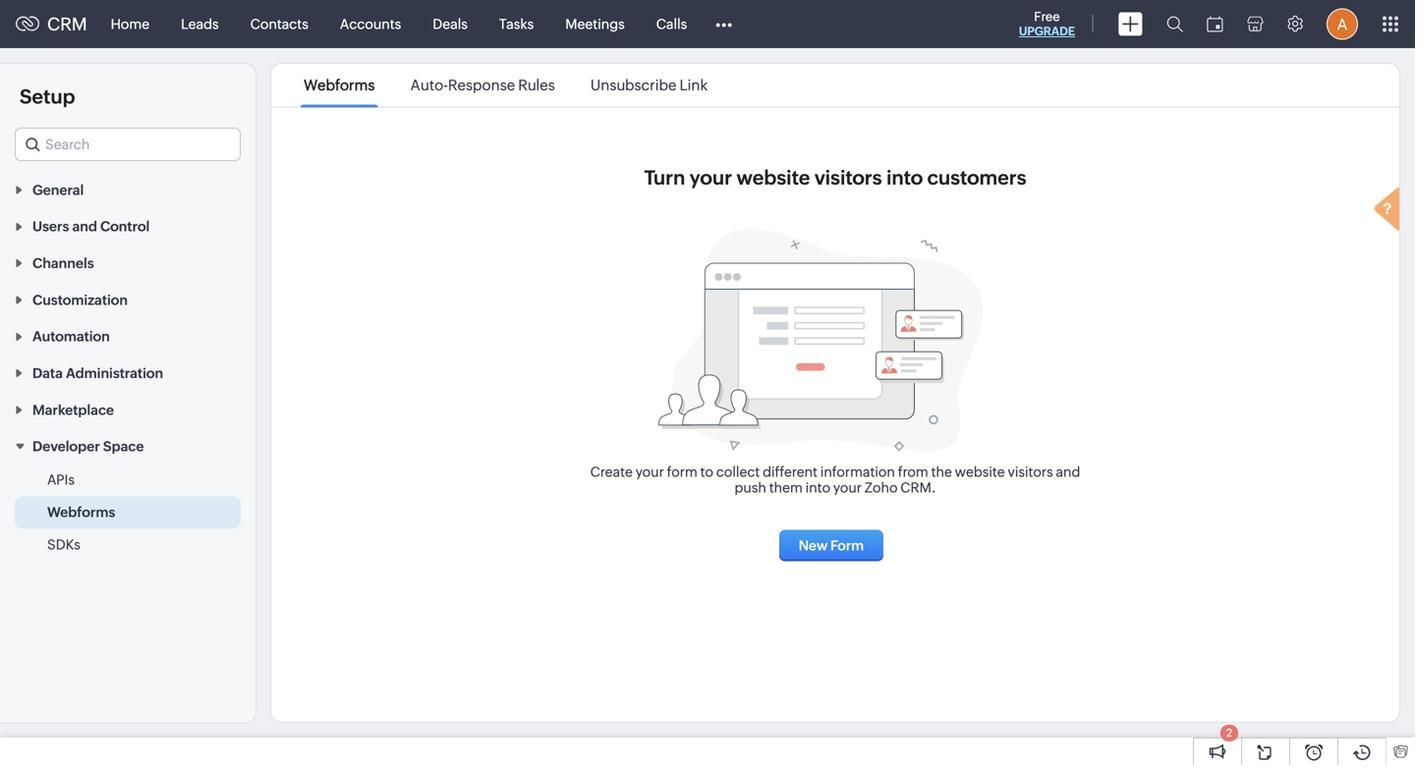 Task type: describe. For each thing, give the bounding box(es) containing it.
developer space region
[[0, 465, 256, 562]]

apis link
[[47, 471, 75, 490]]

webforms inside developer space 'region'
[[47, 505, 115, 521]]

visitors inside create your form to collect different information from the website visitors and push them into your zoho crm.
[[1008, 464, 1053, 480]]

meetings
[[565, 16, 625, 32]]

response
[[448, 77, 515, 94]]

accounts
[[340, 16, 401, 32]]

developer
[[32, 439, 100, 455]]

search image
[[1167, 16, 1183, 32]]

2
[[1227, 727, 1233, 740]]

channels
[[32, 256, 94, 271]]

sdks
[[47, 537, 80, 553]]

auto-response rules link
[[407, 77, 558, 94]]

auto-response rules
[[410, 77, 555, 94]]

leads link
[[165, 0, 235, 48]]

developer space
[[32, 439, 144, 455]]

0 vertical spatial webforms link
[[301, 77, 378, 94]]

data administration
[[32, 366, 163, 381]]

marketplace
[[32, 402, 114, 418]]

upgrade
[[1019, 25, 1075, 38]]

deals link
[[417, 0, 484, 48]]

Search text field
[[16, 129, 240, 160]]

tasks link
[[484, 0, 550, 48]]

tasks
[[499, 16, 534, 32]]

0 horizontal spatial webforms link
[[47, 503, 115, 523]]

data administration button
[[0, 355, 256, 391]]

home
[[111, 16, 150, 32]]

users
[[32, 219, 69, 235]]

customization button
[[0, 281, 256, 318]]

control
[[100, 219, 150, 235]]

contacts
[[250, 16, 308, 32]]

administration
[[66, 366, 163, 381]]

new
[[799, 538, 828, 554]]

space
[[103, 439, 144, 455]]

calendar image
[[1207, 16, 1224, 32]]

automation button
[[0, 318, 256, 355]]

crm
[[47, 14, 87, 34]]

sdks link
[[47, 535, 80, 555]]

create menu image
[[1119, 12, 1143, 36]]

users and control
[[32, 219, 150, 235]]

automation
[[32, 329, 110, 345]]

help image
[[1370, 184, 1410, 238]]

into inside create your form to collect different information from the website visitors and push them into your zoho crm.
[[806, 480, 831, 496]]

calls link
[[641, 0, 703, 48]]

free upgrade
[[1019, 9, 1075, 38]]

auto-
[[410, 77, 448, 94]]

and inside create your form to collect different information from the website visitors and push them into your zoho crm.
[[1056, 464, 1081, 480]]

0 vertical spatial visitors
[[815, 167, 882, 189]]

developer space button
[[0, 428, 256, 465]]



Task type: locate. For each thing, give the bounding box(es) containing it.
your left zoho
[[833, 480, 862, 496]]

your
[[690, 167, 732, 189], [636, 464, 664, 480], [833, 480, 862, 496]]

customization
[[32, 292, 128, 308]]

collect
[[716, 464, 760, 480]]

the
[[931, 464, 952, 480]]

webforms
[[304, 77, 375, 94], [47, 505, 115, 521]]

website inside create your form to collect different information from the website visitors and push them into your zoho crm.
[[955, 464, 1005, 480]]

users and control button
[[0, 208, 256, 244]]

1 vertical spatial into
[[806, 480, 831, 496]]

new form
[[799, 538, 864, 554]]

into left customers
[[887, 167, 923, 189]]

1 horizontal spatial website
[[955, 464, 1005, 480]]

accounts link
[[324, 0, 417, 48]]

free
[[1034, 9, 1060, 24]]

your left form
[[636, 464, 664, 480]]

0 horizontal spatial into
[[806, 480, 831, 496]]

setup
[[20, 86, 75, 108]]

1 horizontal spatial visitors
[[1008, 464, 1053, 480]]

deals
[[433, 16, 468, 32]]

webforms link up sdks link
[[47, 503, 115, 523]]

calls
[[656, 16, 687, 32]]

1 horizontal spatial into
[[887, 167, 923, 189]]

webforms link
[[301, 77, 378, 94], [47, 503, 115, 523]]

website
[[737, 167, 810, 189], [955, 464, 1005, 480]]

0 horizontal spatial visitors
[[815, 167, 882, 189]]

crm.
[[901, 480, 936, 496]]

contacts link
[[235, 0, 324, 48]]

0 horizontal spatial your
[[636, 464, 664, 480]]

turn
[[644, 167, 685, 189]]

None field
[[15, 128, 241, 161]]

1 horizontal spatial webforms link
[[301, 77, 378, 94]]

0 horizontal spatial webforms
[[47, 505, 115, 521]]

zoho
[[865, 480, 898, 496]]

Other Modules field
[[703, 8, 745, 40]]

meetings link
[[550, 0, 641, 48]]

from
[[898, 464, 929, 480]]

list containing webforms
[[286, 64, 726, 107]]

into
[[887, 167, 923, 189], [806, 480, 831, 496]]

to
[[700, 464, 714, 480]]

unsubscribe link link
[[588, 77, 711, 94]]

home link
[[95, 0, 165, 48]]

link
[[680, 77, 708, 94]]

1 vertical spatial webforms
[[47, 505, 115, 521]]

and inside dropdown button
[[72, 219, 97, 235]]

different
[[763, 464, 818, 480]]

unsubscribe link
[[591, 77, 708, 94]]

information
[[821, 464, 895, 480]]

channels button
[[0, 244, 256, 281]]

push
[[735, 480, 767, 496]]

webforms down accounts
[[304, 77, 375, 94]]

profile image
[[1327, 8, 1358, 40]]

apis
[[47, 472, 75, 488]]

them
[[769, 480, 803, 496]]

1 horizontal spatial and
[[1056, 464, 1081, 480]]

0 vertical spatial and
[[72, 219, 97, 235]]

0 vertical spatial website
[[737, 167, 810, 189]]

1 vertical spatial and
[[1056, 464, 1081, 480]]

0 vertical spatial webforms
[[304, 77, 375, 94]]

list
[[286, 64, 726, 107]]

0 horizontal spatial website
[[737, 167, 810, 189]]

your for turn
[[690, 167, 732, 189]]

1 vertical spatial webforms link
[[47, 503, 115, 523]]

marketplace button
[[0, 391, 256, 428]]

create your form to collect different information from the website visitors and push them into your zoho crm.
[[590, 464, 1081, 496]]

your right turn
[[690, 167, 732, 189]]

0 vertical spatial into
[[887, 167, 923, 189]]

visitors
[[815, 167, 882, 189], [1008, 464, 1053, 480]]

rules
[[518, 77, 555, 94]]

webforms up sdks link
[[47, 505, 115, 521]]

new form button
[[779, 530, 884, 562]]

0 horizontal spatial and
[[72, 219, 97, 235]]

crm link
[[16, 14, 87, 34]]

general button
[[0, 171, 256, 208]]

profile element
[[1315, 0, 1370, 48]]

leads
[[181, 16, 219, 32]]

1 horizontal spatial webforms
[[304, 77, 375, 94]]

1 horizontal spatial your
[[690, 167, 732, 189]]

webforms link down accounts
[[301, 77, 378, 94]]

2 horizontal spatial your
[[833, 480, 862, 496]]

unsubscribe
[[591, 77, 677, 94]]

search element
[[1155, 0, 1195, 48]]

your for create
[[636, 464, 664, 480]]

data
[[32, 366, 63, 381]]

general
[[32, 182, 84, 198]]

form
[[667, 464, 698, 480]]

1 vertical spatial visitors
[[1008, 464, 1053, 480]]

turn your website visitors into customers
[[644, 167, 1027, 189]]

form
[[831, 538, 864, 554]]

webforms inside list
[[304, 77, 375, 94]]

and
[[72, 219, 97, 235], [1056, 464, 1081, 480]]

create
[[590, 464, 633, 480]]

1 vertical spatial website
[[955, 464, 1005, 480]]

customers
[[927, 167, 1027, 189]]

into right them
[[806, 480, 831, 496]]

create menu element
[[1107, 0, 1155, 48]]



Task type: vqa. For each thing, say whether or not it's contained in the screenshot.
"Related To"
no



